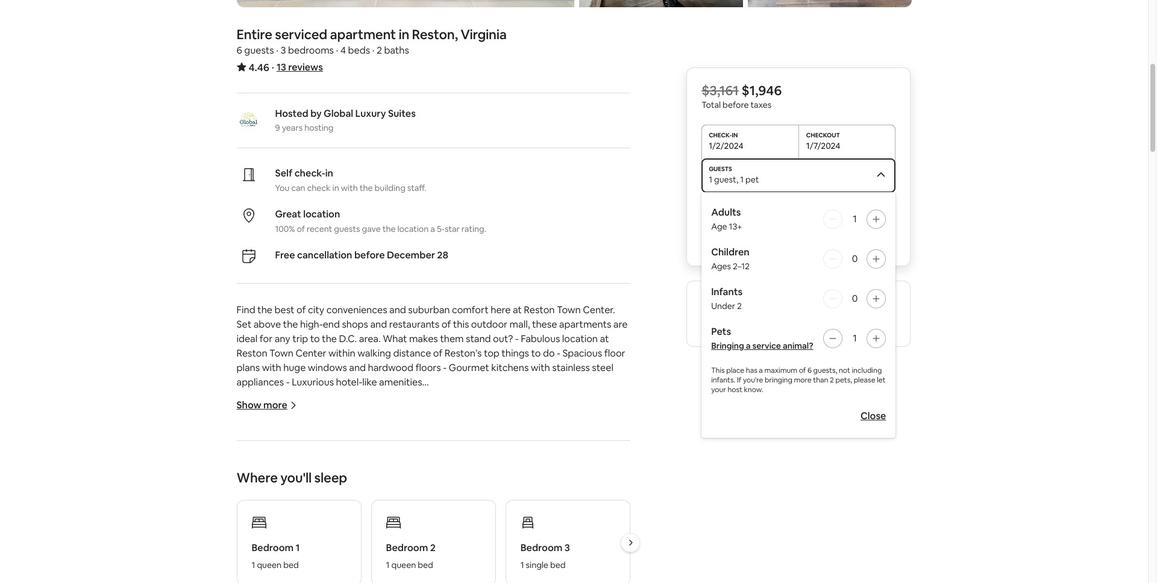 Task type: vqa. For each thing, say whether or not it's contained in the screenshot.
the experience
no



Task type: locate. For each thing, give the bounding box(es) containing it.
to left do
[[531, 347, 541, 360]]

bed inside bedroom 1 1 queen bed
[[283, 560, 299, 571]]

this up them
[[453, 318, 469, 331]]

1 horizontal spatial high-
[[324, 477, 347, 490]]

end down city
[[323, 318, 340, 331]]

beautiful
[[306, 463, 345, 475]]

0 vertical spatial steel
[[592, 362, 614, 374]]

in
[[538, 463, 545, 475]]

kitchens
[[491, 362, 529, 374]]

0 vertical spatial you'll
[[280, 477, 303, 490]]

are right dates
[[811, 295, 825, 308]]

high- down the beautiful
[[324, 477, 347, 490]]

check
[[307, 182, 331, 193]]

bedroom up single
[[521, 542, 563, 554]]

0 vertical spatial more
[[794, 375, 812, 385]]

0 vertical spatial before
[[723, 99, 749, 110]]

1 bed from the left
[[283, 560, 299, 571]]

2 bedroom from the left
[[386, 542, 428, 554]]

location up the spacious
[[562, 333, 598, 345]]

0 vertical spatial appliances
[[237, 376, 284, 389]]

like
[[362, 376, 377, 389], [282, 578, 297, 583]]

1 vertical spatial end
[[347, 477, 364, 490]]

0 horizontal spatial 3
[[281, 44, 286, 57]]

$3,161 $1,946 total before taxes
[[702, 82, 782, 110]]

luxurious
[[292, 376, 334, 389]]

13 reviews link
[[277, 61, 323, 73]]

the
[[599, 535, 616, 548]]

cooking?
[[299, 578, 339, 583]]

has
[[746, 366, 757, 375], [610, 448, 625, 461]]

1 horizontal spatial end
[[347, 477, 364, 490]]

0 horizontal spatial end
[[323, 318, 340, 331]]

1 vertical spatial you
[[750, 240, 764, 251]]

this inside welcome to friendly reston, virginia, a charming corner of the sprawling d.c. metro area known for the lively reston town center. perched just a stone's throw from a slew of great restaurants, upscale shopping, and convenient essentials, this modern building has it all.  greet the beautiful d.c. day from your quiet, private bedroom. in addition to a plush mattress, you'll find high-end wood furnishings, quartz countertops, plenty of natural light, and ample closet space to really make you feel at home. unpack and stay a while! whether your days are filled with meetings, family visits, or tours of d.c.'s most popular attractions, you'll undoubtedly work up an appetite. if a casual night at home is in the cards, take advantage of the stunning chef's kitchen and whip up a delicious meal. the premium stainless steel appliances include a full-size fridge and freezer, electric stove, oven, microwave, and dishwasher, and the cabinets are fully stocked with the essentials. don't feel like cooking? you'll find a mouthwatering array of restaurants at
[[517, 448, 533, 461]]

a right the stay
[[584, 492, 589, 504]]

mouthwatering
[[393, 578, 462, 583]]

the inside great location 100% of recent guests gave the location a 5-star rating.
[[383, 223, 396, 234]]

4.46
[[249, 61, 269, 74]]

to right "trip"
[[310, 333, 320, 345]]

1 horizontal spatial steel
[[592, 362, 614, 374]]

by
[[310, 107, 322, 120]]

really
[[378, 492, 402, 504]]

bedroom for bedroom 2
[[386, 542, 428, 554]]

1 vertical spatial 3
[[565, 542, 570, 554]]

yet
[[835, 240, 848, 251]]

0 for infants
[[852, 292, 858, 305]]

0 horizontal spatial if
[[466, 521, 472, 533]]

1 inside adults group
[[853, 213, 857, 225]]

you'll down days
[[290, 521, 312, 533]]

1 queen from the left
[[257, 560, 282, 571]]

0 vertical spatial from
[[544, 434, 565, 446]]

the down electric
[[560, 564, 575, 577]]

the left avg.
[[743, 307, 758, 320]]

1 vertical spatial if
[[466, 521, 472, 533]]

6 down entire
[[237, 44, 242, 57]]

stove,
[[588, 550, 614, 562]]

with
[[341, 182, 358, 193], [262, 362, 281, 374], [531, 362, 550, 374], [362, 506, 382, 519], [538, 564, 558, 577]]

to up natural
[[586, 463, 596, 475]]

find down "dishwasher,"
[[366, 578, 384, 583]]

2 horizontal spatial bedroom
[[521, 542, 563, 554]]

if
[[737, 375, 742, 385], [466, 521, 472, 533]]

a inside this place has a maximum of 6 guests, not including infants. if you're bringing more than 2 pets, please let your host know.
[[759, 366, 763, 375]]

cabinets
[[423, 564, 461, 577]]

0 right dates
[[852, 292, 858, 305]]

1 horizontal spatial like
[[362, 376, 377, 389]]

0 horizontal spatial location
[[303, 208, 340, 220]]

center. up apartments
[[583, 304, 615, 316]]

2 inside this place has a maximum of 6 guests, not including infants. if you're bringing more than 2 pets, please let your host know.
[[830, 375, 834, 385]]

end up the space
[[347, 477, 364, 490]]

town up apartments
[[557, 304, 581, 316]]

bedroom inside bedroom 3 1 single bed
[[521, 542, 563, 554]]

1 inside "pets" group
[[853, 332, 857, 345]]

1 vertical spatial find
[[366, 578, 384, 583]]

0 horizontal spatial bed
[[283, 560, 299, 571]]

with right 'check'
[[341, 182, 358, 193]]

0 horizontal spatial more
[[263, 399, 287, 412]]

3 up 13
[[281, 44, 286, 57]]

tours
[[497, 506, 520, 519]]

1 vertical spatial restaurants
[[500, 578, 550, 583]]

feel down microwave,
[[263, 578, 280, 583]]

appetite.
[[424, 521, 464, 533]]

0 vertical spatial 3
[[281, 44, 286, 57]]

steel inside welcome to friendly reston, virginia, a charming corner of the sprawling d.c. metro area known for the lively reston town center. perched just a stone's throw from a slew of great restaurants, upscale shopping, and convenient essentials, this modern building has it all.  greet the beautiful d.c. day from your quiet, private bedroom. in addition to a plush mattress, you'll find high-end wood furnishings, quartz countertops, plenty of natural light, and ample closet space to really make you feel at home. unpack and stay a while! whether your days are filled with meetings, family visits, or tours of d.c.'s most popular attractions, you'll undoubtedly work up an appetite. if a casual night at home is in the cards, take advantage of the stunning chef's kitchen and whip up a delicious meal. the premium stainless steel appliances include a full-size fridge and freezer, electric stove, oven, microwave, and dishwasher, and the cabinets are fully stocked with the essentials. don't feel like cooking? you'll find a mouthwatering array of restaurants at
[[318, 550, 340, 562]]

1 vertical spatial than
[[813, 375, 828, 385]]

location up recent
[[303, 208, 340, 220]]

bedroom down attractions,
[[252, 542, 294, 554]]

0 horizontal spatial town
[[269, 347, 293, 360]]

you inside self check-in you can check in with the building staff.
[[275, 182, 289, 193]]

high- down city
[[300, 318, 323, 331]]

in inside entire serviced apartment in reston, virginia 6 guests · 3 bedrooms · 4 beds · 2 baths
[[399, 26, 409, 43]]

adults group
[[711, 206, 886, 232]]

restaurants inside welcome to friendly reston, virginia, a charming corner of the sprawling d.c. metro area known for the lively reston town center. perched just a stone's throw from a slew of great restaurants, upscale shopping, and convenient essentials, this modern building has it all.  greet the beautiful d.c. day from your quiet, private bedroom. in addition to a plush mattress, you'll find high-end wood furnishings, quartz countertops, plenty of natural light, and ample closet space to really make you feel at home. unpack and stay a while! whether your days are filled with meetings, family visits, or tours of d.c.'s most popular attractions, you'll undoubtedly work up an appetite. if a casual night at home is in the cards, take advantage of the stunning chef's kitchen and whip up a delicious meal. the premium stainless steel appliances include a full-size fridge and freezer, electric stove, oven, microwave, and dishwasher, and the cabinets are fully stocked with the essentials. don't feel like cooking? you'll find a mouthwatering array of restaurants at
[[500, 578, 550, 583]]

· left 4
[[336, 44, 338, 57]]

-
[[515, 333, 519, 345], [557, 347, 560, 360], [443, 362, 447, 374], [286, 376, 290, 389]]

6 inside this place has a maximum of 6 guests, not including infants. if you're bringing more than 2 pets, please let your host know.
[[808, 366, 812, 375]]

2 vertical spatial d.c.
[[347, 463, 365, 475]]

bed inside bedroom 2 1 queen bed
[[418, 560, 433, 571]]

make
[[404, 492, 428, 504]]

your left host on the bottom right of page
[[711, 385, 726, 395]]

recent
[[307, 223, 332, 234]]

you
[[430, 492, 447, 504]]

before down $3,161
[[723, 99, 749, 110]]

if left you're
[[737, 375, 742, 385]]

0 vertical spatial 6
[[237, 44, 242, 57]]

1 vertical spatial appliances
[[342, 550, 389, 562]]

to
[[310, 333, 320, 345], [531, 347, 541, 360], [281, 419, 290, 432], [586, 463, 596, 475], [367, 492, 376, 504]]

1 horizontal spatial reston
[[324, 434, 355, 446]]

1 vertical spatial up
[[512, 535, 523, 548]]

your up furnishings, at the left bottom of page
[[409, 463, 429, 475]]

you down self
[[275, 182, 289, 193]]

town
[[557, 304, 581, 316], [269, 347, 293, 360], [357, 434, 381, 446]]

1 vertical spatial reston,
[[328, 419, 361, 432]]

years
[[282, 122, 303, 133]]

0 horizontal spatial has
[[610, 448, 625, 461]]

1 horizontal spatial 3
[[565, 542, 570, 554]]

bedroom for bedroom 3
[[521, 542, 563, 554]]

building left staff.
[[375, 182, 405, 193]]

0 horizontal spatial your
[[278, 506, 298, 519]]

1 horizontal spatial appliances
[[342, 550, 389, 562]]

center. down virginia,
[[383, 434, 416, 446]]

freezer,
[[517, 550, 550, 562]]

stainless inside welcome to friendly reston, virginia, a charming corner of the sprawling d.c. metro area known for the lively reston town center. perched just a stone's throw from a slew of great restaurants, upscale shopping, and convenient essentials, this modern building has it all.  greet the beautiful d.c. day from your quiet, private bedroom. in addition to a plush mattress, you'll find high-end wood furnishings, quartz countertops, plenty of natural light, and ample closet space to really make you feel at home. unpack and stay a while! whether your days are filled with meetings, family visits, or tours of d.c.'s most popular attractions, you'll undoubtedly work up an appetite. if a casual night at home is in the cards, take advantage of the stunning chef's kitchen and whip up a delicious meal. the premium stainless steel appliances include a full-size fridge and freezer, electric stove, oven, microwave, and dishwasher, and the cabinets are fully stocked with the essentials. don't feel like cooking? you'll find a mouthwatering array of restaurants at
[[279, 550, 316, 562]]

this left listing
[[803, 362, 818, 372]]

are inside your dates are $1,215 less than the avg. nightly rate of the last 60 days.
[[811, 295, 825, 308]]

0 vertical spatial you
[[275, 182, 289, 193]]

like down hardwood
[[362, 376, 377, 389]]

2–12
[[733, 261, 750, 272]]

casual
[[482, 521, 509, 533]]

bed inside bedroom 3 1 single bed
[[550, 560, 566, 571]]

undoubtedly
[[314, 521, 371, 533]]

the down include
[[406, 564, 421, 577]]

0 vertical spatial than
[[720, 307, 741, 320]]

6 inside entire serviced apartment in reston, virginia 6 guests · 3 bedrooms · 4 beds · 2 baths
[[237, 44, 242, 57]]

reston, down "herndon/reston reston 3 bedroom lobby" image in the left of the page
[[412, 26, 458, 43]]

28
[[437, 249, 448, 261]]

1 horizontal spatial before
[[723, 99, 749, 110]]

within
[[329, 347, 355, 360]]

1 horizontal spatial has
[[746, 366, 757, 375]]

restaurants down stocked
[[500, 578, 550, 583]]

2 horizontal spatial your
[[711, 385, 726, 395]]

amenities
[[379, 376, 422, 389]]

the up restaurants,
[[283, 434, 298, 446]]

0 vertical spatial reston,
[[412, 26, 458, 43]]

if down visits,
[[466, 521, 472, 533]]

these
[[532, 318, 557, 331]]

0 horizontal spatial guests
[[244, 44, 274, 57]]

13+
[[729, 221, 742, 232]]

0 vertical spatial stainless
[[552, 362, 590, 374]]

in inside welcome to friendly reston, virginia, a charming corner of the sprawling d.c. metro area known for the lively reston town center. perched just a stone's throw from a slew of great restaurants, upscale shopping, and convenient essentials, this modern building has it all.  greet the beautiful d.c. day from your quiet, private bedroom. in addition to a plush mattress, you'll find high-end wood furnishings, quartz countertops, plenty of natural light, and ample closet space to really make you feel at home. unpack and stay a while! whether your days are filled with meetings, family visits, or tours of d.c.'s most popular attractions, you'll undoubtedly work up an appetite. if a casual night at home is in the cards, take advantage of the stunning chef's kitchen and whip up a delicious meal. the premium stainless steel appliances include a full-size fridge and freezer, electric stove, oven, microwave, and dishwasher, and the cabinets are fully stocked with the essentials. don't feel like cooking? you'll find a mouthwatering array of restaurants at
[[584, 521, 591, 533]]

like inside find the best of city conveniences and suburban comfort here at reston town center. set above the high-end shops and restaurants of this outdoor mall, these apartments are ideal for any trip to the d.c. area. what makes them stand out? - fabulous location at reston town center within walking distance of reston's top things to do - spacious floor plans with huge windows and hardwood floors - gourmet kitchens with stainless steel appliances - luxurious hotel-like amenities
[[362, 376, 377, 389]]

bedroom for bedroom 1
[[252, 542, 294, 554]]

high- inside welcome to friendly reston, virginia, a charming corner of the sprawling d.c. metro area known for the lively reston town center. perched just a stone's throw from a slew of great restaurants, upscale shopping, and convenient essentials, this modern building has it all.  greet the beautiful d.c. day from your quiet, private bedroom. in addition to a plush mattress, you'll find high-end wood furnishings, quartz countertops, plenty of natural light, and ample closet space to really make you feel at home. unpack and stay a while! whether your days are filled with meetings, family visits, or tours of d.c.'s most popular attractions, you'll undoubtedly work up an appetite. if a casual night at home is in the cards, take advantage of the stunning chef's kitchen and whip up a delicious meal. the premium stainless steel appliances include a full-size fridge and freezer, electric stove, oven, microwave, and dishwasher, and the cabinets are fully stocked with the essentials. don't feel like cooking? you'll find a mouthwatering array of restaurants at
[[324, 477, 347, 490]]

0 inside infants group
[[852, 292, 858, 305]]

0 horizontal spatial before
[[354, 249, 385, 261]]

1 vertical spatial steel
[[318, 550, 340, 562]]

last
[[702, 319, 717, 332]]

a left 5-
[[431, 223, 435, 234]]

just
[[457, 434, 472, 446]]

a inside great location 100% of recent guests gave the location a 5-star rating.
[[431, 223, 435, 234]]

find
[[305, 477, 322, 490], [366, 578, 384, 583]]

area.
[[359, 333, 381, 345]]

0 vertical spatial like
[[362, 376, 377, 389]]

2 vertical spatial reston
[[324, 434, 355, 446]]

2 inside entire serviced apartment in reston, virginia 6 guests · 3 bedrooms · 4 beds · 2 baths
[[377, 44, 382, 57]]

herndon/reston reston 3 bedroom living room image
[[579, 0, 743, 7]]

appliances inside find the best of city conveniences and suburban comfort here at reston town center. set above the high-end shops and restaurants of this outdoor mall, these apartments are ideal for any trip to the d.c. area. what makes them stand out? - fabulous location at reston town center within walking distance of reston's top things to do - spacious floor plans with huge windows and hardwood floors - gourmet kitchens with stainless steel appliances - luxurious hotel-like amenities
[[237, 376, 284, 389]]

at down bedroom 3 1 single bed
[[552, 578, 561, 583]]

stainless down the spacious
[[552, 362, 590, 374]]

2 down appetite.
[[430, 542, 436, 554]]

1 vertical spatial center.
[[383, 434, 416, 446]]

guests down entire
[[244, 44, 274, 57]]

before inside $3,161 $1,946 total before taxes
[[723, 99, 749, 110]]

1 horizontal spatial more
[[794, 375, 812, 385]]

0 horizontal spatial up
[[397, 521, 409, 533]]

1 horizontal spatial bedroom
[[386, 542, 428, 554]]

this
[[453, 318, 469, 331], [803, 362, 818, 372], [517, 448, 533, 461]]

staff.
[[407, 182, 426, 193]]

queen inside bedroom 1 1 queen bed
[[257, 560, 282, 571]]

2 right under
[[737, 301, 742, 312]]

- right out?
[[515, 333, 519, 345]]

bed down take
[[283, 560, 299, 571]]

0 vertical spatial center.
[[583, 304, 615, 316]]

bed up mouthwatering
[[418, 560, 433, 571]]

the down undoubtedly
[[348, 535, 363, 548]]

won't
[[766, 240, 787, 251]]

lower price.
[[702, 295, 757, 308]]

1 horizontal spatial building
[[572, 448, 608, 461]]

has up plush on the bottom right of the page
[[610, 448, 625, 461]]

before down 'gave'
[[354, 249, 385, 261]]

bed for 1
[[283, 560, 299, 571]]

bedroom 1 1 queen bed
[[252, 542, 300, 571]]

fridge
[[469, 550, 496, 562]]

you're
[[743, 375, 763, 385]]

4
[[340, 44, 346, 57]]

2 0 from the top
[[852, 292, 858, 305]]

0 vertical spatial end
[[323, 318, 340, 331]]

1 vertical spatial like
[[282, 578, 297, 583]]

bedroom inside bedroom 2 1 queen bed
[[386, 542, 428, 554]]

0 vertical spatial find
[[305, 477, 322, 490]]

0 horizontal spatial reston
[[237, 347, 267, 360]]

nightly
[[780, 307, 810, 320]]

0 vertical spatial 0
[[852, 253, 858, 265]]

appliances down plans
[[237, 376, 284, 389]]

2 inside bedroom 2 1 queen bed
[[430, 542, 436, 554]]

1 horizontal spatial you
[[750, 240, 764, 251]]

report
[[774, 362, 801, 372]]

for inside find the best of city conveniences and suburban comfort here at reston town center. set above the high-end shops and restaurants of this outdoor mall, these apartments are ideal for any trip to the d.c. area. what makes them stand out? - fabulous location at reston town center within walking distance of reston's top things to do - spacious floor plans with huge windows and hardwood floors - gourmet kitchens with stainless steel appliances - luxurious hotel-like amenities
[[260, 333, 273, 345]]

appliances inside welcome to friendly reston, virginia, a charming corner of the sprawling d.c. metro area known for the lively reston town center. perched just a stone's throw from a slew of great restaurants, upscale shopping, and convenient essentials, this modern building has it all.  greet the beautiful d.c. day from your quiet, private bedroom. in addition to a plush mattress, you'll find high-end wood furnishings, quartz countertops, plenty of natural light, and ample closet space to really make you feel at home. unpack and stay a while! whether your days are filled with meetings, family visits, or tours of d.c.'s most popular attractions, you'll undoubtedly work up an appetite. if a casual night at home is in the cards, take advantage of the stunning chef's kitchen and whip up a delicious meal. the premium stainless steel appliances include a full-size fridge and freezer, electric stove, oven, microwave, and dishwasher, and the cabinets are fully stocked with the essentials. don't feel like cooking? you'll find a mouthwatering array of restaurants at
[[342, 550, 389, 562]]

center
[[296, 347, 326, 360]]

0 vertical spatial guests
[[244, 44, 274, 57]]

ideal
[[237, 333, 258, 345]]

0 vertical spatial this
[[453, 318, 469, 331]]

0 horizontal spatial feel
[[263, 578, 280, 583]]

addition
[[548, 463, 584, 475]]

your down the ample
[[278, 506, 298, 519]]

find up closet
[[305, 477, 322, 490]]

queen inside bedroom 2 1 queen bed
[[391, 560, 416, 571]]

3 bed from the left
[[550, 560, 566, 571]]

0 horizontal spatial bedroom
[[252, 542, 294, 554]]

2 horizontal spatial this
[[803, 362, 818, 372]]

0 horizontal spatial building
[[375, 182, 405, 193]]

bedroom inside bedroom 1 1 queen bed
[[252, 542, 294, 554]]

0 horizontal spatial like
[[282, 578, 297, 583]]

2 vertical spatial town
[[357, 434, 381, 446]]

location up december at the top
[[397, 223, 429, 234]]

hosted
[[275, 107, 308, 120]]

gourmet
[[449, 362, 489, 374]]

d.c. inside find the best of city conveniences and suburban comfort here at reston town center. set above the high-end shops and restaurants of this outdoor mall, these apartments are ideal for any trip to the d.c. area. what makes them stand out? - fabulous location at reston town center within walking distance of reston's top things to do - spacious floor plans with huge windows and hardwood floors - gourmet kitchens with stainless steel appliances - luxurious hotel-like amenities
[[339, 333, 357, 345]]

1 vertical spatial 0
[[852, 292, 858, 305]]

the up stone's
[[495, 419, 510, 432]]

· right beds
[[372, 44, 375, 57]]

quartz
[[446, 477, 477, 490]]

2 queen from the left
[[391, 560, 416, 571]]

0 vertical spatial high-
[[300, 318, 323, 331]]

before
[[723, 99, 749, 110], [354, 249, 385, 261]]

1 inside bedroom 3 1 single bed
[[521, 560, 524, 571]]

space
[[338, 492, 365, 504]]

1 horizontal spatial bed
[[418, 560, 433, 571]]

1 horizontal spatial guests
[[334, 223, 360, 234]]

0 horizontal spatial restaurants
[[389, 318, 440, 331]]

2 vertical spatial this
[[517, 448, 533, 461]]

3 bedroom from the left
[[521, 542, 563, 554]]

show more button
[[237, 399, 297, 412]]

13
[[277, 61, 286, 73]]

0 vertical spatial town
[[557, 304, 581, 316]]

stand
[[466, 333, 491, 345]]

building inside self check-in you can check in with the building staff.
[[375, 182, 405, 193]]

reston, up upscale
[[328, 419, 361, 432]]

infants
[[711, 286, 743, 298]]

and up cooking?
[[315, 564, 332, 577]]

taxes
[[751, 99, 772, 110]]

you
[[275, 182, 289, 193], [750, 240, 764, 251]]

city
[[308, 304, 324, 316]]

0 vertical spatial up
[[397, 521, 409, 533]]

children ages 2–12
[[711, 246, 750, 272]]

a left full-
[[426, 550, 431, 562]]

listing
[[819, 362, 843, 372]]

appliances up "dishwasher,"
[[342, 550, 389, 562]]

welcome to friendly reston, virginia, a charming corner of the sprawling d.c. metro area known for the lively reston town center. perched just a stone's throw from a slew of great restaurants, upscale shopping, and convenient essentials, this modern building has it all.  greet the beautiful d.c. day from your quiet, private bedroom. in addition to a plush mattress, you'll find high-end wood furnishings, quartz countertops, plenty of natural light, and ample closet space to really make you feel at home. unpack and stay a while! whether your days are filled with meetings, family visits, or tours of d.c.'s most popular attractions, you'll undoubtedly work up an appetite. if a casual night at home is in the cards, take advantage of the stunning chef's kitchen and whip up a delicious meal. the premium stainless steel appliances include a full-size fridge and freezer, electric stove, oven, microwave, and dishwasher, and the cabinets are fully stocked with the essentials. don't feel like cooking? you'll find a mouthwatering array of restaurants at 
[[237, 419, 631, 583]]

1
[[709, 174, 712, 185], [740, 174, 744, 185], [853, 213, 857, 225], [853, 332, 857, 345], [296, 542, 300, 554], [252, 560, 255, 571], [386, 560, 390, 571], [521, 560, 524, 571]]

1 vertical spatial for
[[268, 434, 281, 446]]

0 up '$1,215'
[[852, 253, 858, 265]]

3 left meal. in the bottom of the page
[[565, 542, 570, 554]]

throw
[[515, 434, 542, 446]]

them
[[440, 333, 464, 345]]

perched
[[418, 434, 454, 446]]

whether
[[237, 506, 276, 519]]

1 horizontal spatial your
[[409, 463, 429, 475]]

of right rate
[[832, 307, 841, 320]]

pets,
[[836, 375, 852, 385]]

2 left "pets,"
[[830, 375, 834, 385]]

are inside find the best of city conveniences and suburban comfort here at reston town center. set above the high-end shops and restaurants of this outdoor mall, these apartments are ideal for any trip to the d.c. area. what makes them stand out? - fabulous location at reston town center within walking distance of reston's top things to do - spacious floor plans with huge windows and hardwood floors - gourmet kitchens with stainless steel appliances - luxurious hotel-like amenities
[[613, 318, 628, 331]]

6
[[237, 44, 242, 57], [808, 366, 812, 375]]

1 0 from the top
[[852, 253, 858, 265]]

are
[[811, 295, 825, 308], [613, 318, 628, 331], [323, 506, 337, 519], [464, 564, 478, 577]]

town down any
[[269, 347, 293, 360]]

and
[[389, 304, 406, 316], [370, 318, 387, 331], [349, 362, 366, 374], [399, 448, 416, 461], [261, 492, 277, 504], [544, 492, 561, 504], [469, 535, 486, 548], [498, 550, 514, 562], [315, 564, 332, 577], [387, 564, 404, 577]]

do
[[543, 347, 555, 360]]

1 guest , 1 pet
[[709, 174, 759, 185]]

your inside this place has a maximum of 6 guests, not including infants. if you're bringing more than 2 pets, please let your host know.
[[711, 385, 726, 395]]

1 vertical spatial stainless
[[279, 550, 316, 562]]

0 horizontal spatial find
[[305, 477, 322, 490]]

0 vertical spatial building
[[375, 182, 405, 193]]

restaurants inside find the best of city conveniences and suburban comfort here at reston town center. set above the high-end shops and restaurants of this outdoor mall, these apartments are ideal for any trip to the d.c. area. what makes them stand out? - fabulous location at reston town center within walking distance of reston's top things to do - spacious floor plans with huge windows and hardwood floors - gourmet kitchens with stainless steel appliances - luxurious hotel-like amenities
[[389, 318, 440, 331]]

the up great location 100% of recent guests gave the location a 5-star rating. at left
[[360, 182, 373, 193]]

0 inside children group
[[852, 253, 858, 265]]

guests left 'gave'
[[334, 223, 360, 234]]

pets bringing a service animal?
[[711, 325, 813, 351]]

0 horizontal spatial from
[[386, 463, 407, 475]]

are down closet
[[323, 506, 337, 519]]

has inside this place has a maximum of 6 guests, not including infants. if you're bringing more than 2 pets, please let your host know.
[[746, 366, 757, 375]]

from right day
[[386, 463, 407, 475]]

1 horizontal spatial find
[[366, 578, 384, 583]]

avg.
[[760, 307, 778, 320]]

1 horizontal spatial queen
[[391, 560, 416, 571]]

queen for bedroom 1
[[257, 560, 282, 571]]

with inside self check-in you can check in with the building staff.
[[341, 182, 358, 193]]

1 horizontal spatial if
[[737, 375, 742, 385]]

has inside welcome to friendly reston, virginia, a charming corner of the sprawling d.c. metro area known for the lively reston town center. perched just a stone's throw from a slew of great restaurants, upscale shopping, and convenient essentials, this modern building has it all.  greet the beautiful d.c. day from your quiet, private bedroom. in addition to a plush mattress, you'll find high-end wood furnishings, quartz countertops, plenty of natural light, and ample closet space to really make you feel at home. unpack and stay a while! whether your days are filled with meetings, family visits, or tours of d.c.'s most popular attractions, you'll undoubtedly work up an appetite. if a casual night at home is in the cards, take advantage of the stunning chef's kitchen and whip up a delicious meal. the premium stainless steel appliances include a full-size fridge and freezer, electric stove, oven, microwave, and dishwasher, and the cabinets are fully stocked with the essentials. don't feel like cooking? you'll find a mouthwatering array of restaurants at
[[610, 448, 625, 461]]

known
[[237, 434, 266, 446]]

beds
[[348, 44, 370, 57]]

2 bed from the left
[[418, 560, 433, 571]]

are up floor
[[613, 318, 628, 331]]

steel down advantage at bottom left
[[318, 550, 340, 562]]

queen down chef's
[[391, 560, 416, 571]]

6 for place
[[808, 366, 812, 375]]

under
[[711, 301, 735, 312]]

2 horizontal spatial location
[[562, 333, 598, 345]]

building down slew
[[572, 448, 608, 461]]

3 inside entire serviced apartment in reston, virginia 6 guests · 3 bedrooms · 4 beds · 2 baths
[[281, 44, 286, 57]]

1 vertical spatial your
[[409, 463, 429, 475]]

you'll up the ample
[[280, 477, 303, 490]]

1 bedroom from the left
[[252, 542, 294, 554]]

1 vertical spatial guests
[[334, 223, 360, 234]]

1 horizontal spatial town
[[357, 434, 381, 446]]

0 horizontal spatial stainless
[[279, 550, 316, 562]]

6 left guests,
[[808, 366, 812, 375]]

mall,
[[510, 318, 530, 331]]

steel
[[592, 362, 614, 374], [318, 550, 340, 562]]

and up what at the left
[[389, 304, 406, 316]]

2 horizontal spatial bed
[[550, 560, 566, 571]]

this inside find the best of city conveniences and suburban comfort here at reston town center. set above the high-end shops and restaurants of this outdoor mall, these apartments are ideal for any trip to the d.c. area. what makes them stand out? - fabulous location at reston town center within walking distance of reston's top things to do - spacious floor plans with huge windows and hardwood floors - gourmet kitchens with stainless steel appliances - luxurious hotel-like amenities
[[453, 318, 469, 331]]

1 horizontal spatial this
[[517, 448, 533, 461]]

more right show
[[263, 399, 287, 412]]

fabulous
[[521, 333, 560, 345]]

1 vertical spatial location
[[397, 223, 429, 234]]

1 vertical spatial building
[[572, 448, 608, 461]]

for down above
[[260, 333, 273, 345]]



Task type: describe. For each thing, give the bounding box(es) containing it.
and down mattress,
[[261, 492, 277, 504]]

corner
[[452, 419, 481, 432]]

adults
[[711, 206, 741, 219]]

let
[[877, 375, 886, 385]]

maximum
[[764, 366, 797, 375]]

reston, inside welcome to friendly reston, virginia, a charming corner of the sprawling d.c. metro area known for the lively reston town center. perched just a stone's throw from a slew of great restaurants, upscale shopping, and convenient essentials, this modern building has it all.  greet the beautiful d.c. day from your quiet, private bedroom. in addition to a plush mattress, you'll find high-end wood furnishings, quartz countertops, plenty of natural light, and ample closet space to really make you feel at home. unpack and stay a while! whether your days are filled with meetings, family visits, or tours of d.c.'s most popular attractions, you'll undoubtedly work up an appetite. if a casual night at home is in the cards, take advantage of the stunning chef's kitchen and whip up a delicious meal. the premium stainless steel appliances include a full-size fridge and freezer, electric stove, oven, microwave, and dishwasher, and the cabinets are fully stocked with the essentials. don't feel like cooking? you'll find a mouthwatering array of restaurants at
[[328, 419, 361, 432]]

guests inside great location 100% of recent guests gave the location a 5-star rating.
[[334, 223, 360, 234]]

steel inside find the best of city conveniences and suburban comfort here at reston town center. set above the high-end shops and restaurants of this outdoor mall, these apartments are ideal for any trip to the d.c. area. what makes them stand out? - fabulous location at reston town center within walking distance of reston's top things to do - spacious floor plans with huge windows and hardwood floors - gourmet kitchens with stainless steel appliances - luxurious hotel-like amenities
[[592, 362, 614, 374]]

bedroom.
[[492, 463, 535, 475]]

of up the stay
[[568, 477, 578, 490]]

2 inside infants under 2
[[737, 301, 742, 312]]

be
[[789, 240, 799, 251]]

shops
[[342, 318, 368, 331]]

1 inside bedroom 2 1 queen bed
[[386, 560, 390, 571]]

and up fridge
[[469, 535, 486, 548]]

the down restaurants,
[[289, 463, 304, 475]]

the inside self check-in you can check in with the building staff.
[[360, 182, 373, 193]]

2 horizontal spatial town
[[557, 304, 581, 316]]

with down freezer,
[[538, 564, 558, 577]]

mattress,
[[237, 477, 278, 490]]

entire
[[237, 26, 272, 43]]

of down unpack
[[522, 506, 531, 519]]

end inside welcome to friendly reston, virginia, a charming corner of the sprawling d.c. metro area known for the lively reston town center. perched just a stone's throw from a slew of great restaurants, upscale shopping, and convenient essentials, this modern building has it all.  greet the beautiful d.c. day from your quiet, private bedroom. in addition to a plush mattress, you'll find high-end wood furnishings, quartz countertops, plenty of natural light, and ample closet space to really make you feel at home. unpack and stay a while! whether your days are filled with meetings, family visits, or tours of d.c.'s most popular attractions, you'll undoubtedly work up an appetite. if a casual night at home is in the cards, take advantage of the stunning chef's kitchen and whip up a delicious meal. the premium stainless steel appliances include a full-size fridge and freezer, electric stove, oven, microwave, and dishwasher, and the cabinets are fully stocked with the essentials. don't feel like cooking? you'll find a mouthwatering array of restaurants at
[[347, 477, 364, 490]]

stay
[[563, 492, 582, 504]]

at up floor
[[600, 333, 609, 345]]

here
[[491, 304, 511, 316]]

at up mall, at left bottom
[[513, 304, 522, 316]]

shopping,
[[353, 448, 397, 461]]

- down huge
[[286, 376, 290, 389]]

2 horizontal spatial reston
[[524, 304, 555, 316]]

0 vertical spatial location
[[303, 208, 340, 220]]

and up hotel-
[[349, 362, 366, 374]]

reston's
[[445, 347, 482, 360]]

infants under 2
[[711, 286, 743, 312]]

1 vertical spatial feel
[[263, 578, 280, 583]]

1 vertical spatial more
[[263, 399, 287, 412]]

of inside your dates are $1,215 less than the avg. nightly rate of the last 60 days.
[[832, 307, 841, 320]]

an
[[411, 521, 422, 533]]

trip
[[292, 333, 308, 345]]

of down 'fully'
[[488, 578, 497, 583]]

if inside this place has a maximum of 6 guests, not including infants. if you're bringing more than 2 pets, please let your host know.
[[737, 375, 742, 385]]

all.
[[245, 463, 256, 475]]

delicious
[[532, 535, 571, 548]]

are up array
[[464, 564, 478, 577]]

bringing
[[711, 341, 744, 351]]

if inside welcome to friendly reston, virginia, a charming corner of the sprawling d.c. metro area known for the lively reston town center. perched just a stone's throw from a slew of great restaurants, upscale shopping, and convenient essentials, this modern building has it all.  greet the beautiful d.c. day from your quiet, private bedroom. in addition to a plush mattress, you'll find high-end wood furnishings, quartz countertops, plenty of natural light, and ample closet space to really make you feel at home. unpack and stay a while! whether your days are filled with meetings, family visits, or tours of d.c.'s most popular attractions, you'll undoubtedly work up an appetite. if a casual night at home is in the cards, take advantage of the stunning chef's kitchen and whip up a delicious meal. the premium stainless steel appliances include a full-size fridge and freezer, electric stove, oven, microwave, and dishwasher, and the cabinets are fully stocked with the essentials. don't feel like cooking? you'll find a mouthwatering array of restaurants at
[[466, 521, 472, 533]]

pets group
[[711, 325, 886, 351]]

the right rate
[[844, 307, 859, 320]]

natural
[[580, 477, 611, 490]]

makes
[[409, 333, 438, 345]]

apartment
[[330, 26, 396, 43]]

reston inside welcome to friendly reston, virginia, a charming corner of the sprawling d.c. metro area known for the lively reston town center. perched just a stone's throw from a slew of great restaurants, upscale shopping, and convenient essentials, this modern building has it all.  greet the beautiful d.c. day from your quiet, private bedroom. in addition to a plush mattress, you'll find high-end wood furnishings, quartz countertops, plenty of natural light, and ample closet space to really make you feel at home. unpack and stay a while! whether your days are filled with meetings, family visits, or tours of d.c.'s most popular attractions, you'll undoubtedly work up an appetite. if a casual night at home is in the cards, take advantage of the stunning chef's kitchen and whip up a delicious meal. the premium stainless steel appliances include a full-size fridge and freezer, electric stove, oven, microwave, and dishwasher, and the cabinets are fully stocked with the essentials. don't feel like cooking? you'll find a mouthwatering array of restaurants at
[[324, 434, 355, 446]]

5-
[[437, 223, 445, 234]]

- right "floors"
[[443, 362, 447, 374]]

kitchen
[[434, 535, 467, 548]]

0 vertical spatial feel
[[449, 492, 465, 504]]

- right do
[[557, 347, 560, 360]]

to down the wood at the left of page
[[367, 492, 376, 504]]

1 vertical spatial before
[[354, 249, 385, 261]]

night
[[511, 521, 534, 533]]

top
[[484, 347, 500, 360]]

1 vertical spatial this
[[803, 362, 818, 372]]

plans
[[237, 362, 260, 374]]

herndon/reston reston 3 bedroom dining room image
[[748, 0, 912, 7]]

at up visits,
[[468, 492, 477, 504]]

2 vertical spatial your
[[278, 506, 298, 519]]

of up stone's
[[483, 419, 493, 432]]

stainless inside find the best of city conveniences and suburban comfort here at reston town center. set above the high-end shops and restaurants of this outdoor mall, these apartments are ideal for any trip to the d.c. area. what makes them stand out? - fabulous location at reston town center within walking distance of reston's top things to do - spacious floor plans with huge windows and hardwood floors - gourmet kitchens with stainless steel appliances - luxurious hotel-like amenities
[[552, 362, 590, 374]]

bed for 3
[[550, 560, 566, 571]]

a up natural
[[598, 463, 603, 475]]

and down "whip"
[[498, 550, 514, 562]]

and down plenty
[[544, 492, 561, 504]]

days
[[300, 506, 320, 519]]

in up 'check'
[[325, 167, 333, 179]]

with up work
[[362, 506, 382, 519]]

rate
[[812, 307, 830, 320]]

the up within
[[322, 333, 337, 345]]

the down popular
[[594, 521, 609, 533]]

great
[[237, 448, 260, 461]]

advantage
[[287, 535, 334, 548]]

herndon/reston reston 3 bedroom lobby image
[[237, 0, 574, 7]]

premium
[[237, 550, 276, 562]]

end inside find the best of city conveniences and suburban comfort here at reston town center. set above the high-end shops and restaurants of this outdoor mall, these apartments are ideal for any trip to the d.c. area. what makes them stand out? - fabulous location at reston town center within walking distance of reston's top things to do - spacious floor plans with huge windows and hardwood floors - gourmet kitchens with stainless steel appliances - luxurious hotel-like amenities
[[323, 318, 340, 331]]

bed for 2
[[418, 560, 433, 571]]

at down d.c.'s in the left bottom of the page
[[536, 521, 545, 533]]

town inside welcome to friendly reston, virginia, a charming corner of the sprawling d.c. metro area known for the lively reston town center. perched just a stone's throw from a slew of great restaurants, upscale shopping, and convenient essentials, this modern building has it all.  greet the beautiful d.c. day from your quiet, private bedroom. in addition to a plush mattress, you'll find high-end wood furnishings, quartz countertops, plenty of natural light, and ample closet space to really make you feel at home. unpack and stay a while! whether your days are filled with meetings, family visits, or tours of d.c.'s most popular attractions, you'll undoubtedly work up an appetite. if a casual night at home is in the cards, take advantage of the stunning chef's kitchen and whip up a delicious meal. the premium stainless steel appliances include a full-size fridge and freezer, electric stove, oven, microwave, and dishwasher, and the cabinets are fully stocked with the essentials. don't feel like cooking? you'll find a mouthwatering array of restaurants at
[[357, 434, 381, 446]]

can
[[291, 182, 305, 193]]

a left slew
[[568, 434, 573, 446]]

to left friendly
[[281, 419, 290, 432]]

1 vertical spatial you'll
[[290, 521, 312, 533]]

and up area.
[[370, 318, 387, 331]]

a down the night
[[525, 535, 530, 548]]

0 for children
[[852, 253, 858, 265]]

than inside this place has a maximum of 6 guests, not including infants. if you're bringing more than 2 pets, please let your host know.
[[813, 375, 828, 385]]

of inside great location 100% of recent guests gave the location a 5-star rating.
[[297, 223, 305, 234]]

furnishings,
[[394, 477, 444, 490]]

· inside "4.46 · 13 reviews"
[[272, 61, 274, 73]]

price.
[[732, 295, 757, 308]]

$1,215
[[827, 295, 854, 308]]

infants.
[[711, 375, 735, 385]]

1 horizontal spatial location
[[397, 223, 429, 234]]

friendly
[[293, 419, 326, 432]]

of inside this place has a maximum of 6 guests, not including infants. if you're bringing more than 2 pets, please let your host know.
[[799, 366, 806, 375]]

of down undoubtedly
[[336, 535, 346, 548]]

essentials,
[[469, 448, 515, 461]]

queen for bedroom 2
[[391, 560, 416, 571]]

baths
[[384, 44, 409, 57]]

self check-in you can check in with the building staff.
[[275, 167, 426, 193]]

size
[[450, 550, 467, 562]]

next image
[[627, 540, 634, 547]]

children group
[[711, 246, 886, 272]]

your dates are $1,215 less than the avg. nightly rate of the last 60 days.
[[702, 295, 859, 332]]

report this listing
[[774, 362, 843, 372]]

in right 'check'
[[332, 182, 339, 193]]

the down best
[[283, 318, 298, 331]]

take
[[265, 535, 285, 548]]

pets
[[711, 325, 731, 338]]

guests inside entire serviced apartment in reston, virginia 6 guests · 3 bedrooms · 4 beds · 2 baths
[[244, 44, 274, 57]]

wood
[[366, 477, 392, 490]]

lower
[[702, 295, 730, 308]]

hosting
[[304, 122, 334, 133]]

6 for serviced
[[237, 44, 242, 57]]

of up them
[[442, 318, 451, 331]]

a inside pets bringing a service animal?
[[746, 341, 751, 351]]

conveniences
[[326, 304, 387, 316]]

meetings,
[[384, 506, 428, 519]]

charming
[[408, 419, 450, 432]]

reston, inside entire serviced apartment in reston, virginia 6 guests · 3 bedrooms · 4 beds · 2 baths
[[412, 26, 458, 43]]

out?
[[493, 333, 513, 345]]

a right just
[[475, 434, 480, 446]]

infants group
[[711, 286, 886, 312]]

and up furnishings, at the left bottom of page
[[399, 448, 416, 461]]

a down visits,
[[474, 521, 479, 533]]

1 vertical spatial d.c.
[[556, 419, 574, 432]]

center. inside welcome to friendly reston, virginia, a charming corner of the sprawling d.c. metro area known for the lively reston town center. perched just a stone's throw from a slew of great restaurants, upscale shopping, and convenient essentials, this modern building has it all.  greet the beautiful d.c. day from your quiet, private bedroom. in addition to a plush mattress, you'll find high-end wood furnishings, quartz countertops, plenty of natural light, and ample closet space to really make you feel at home. unpack and stay a while! whether your days are filled with meetings, family visits, or tours of d.c.'s most popular attractions, you'll undoubtedly work up an appetite. if a casual night at home is in the cards, take advantage of the stunning chef's kitchen and whip up a delicious meal. the premium stainless steel appliances include a full-size fridge and freezer, electric stove, oven, microwave, and dishwasher, and the cabinets are fully stocked with the essentials. don't feel like cooking? you'll find a mouthwatering array of restaurants at
[[383, 434, 416, 446]]

floors
[[415, 362, 441, 374]]

high- inside find the best of city conveniences and suburban comfort here at reston town center. set above the high-end shops and restaurants of this outdoor mall, these apartments are ideal for any trip to the d.c. area. what makes them stand out? - fabulous location at reston town center within walking distance of reston's top things to do - spacious floor plans with huge windows and hardwood floors - gourmet kitchens with stainless steel appliances - luxurious hotel-like amenities
[[300, 318, 323, 331]]

a right virginia,
[[401, 419, 406, 432]]

the up above
[[257, 304, 272, 316]]

metro
[[577, 419, 604, 432]]

of left city
[[297, 304, 306, 316]]

modern
[[535, 448, 570, 461]]

with down do
[[531, 362, 550, 374]]

with left huge
[[262, 362, 281, 374]]

spacious
[[563, 347, 602, 360]]

virginia,
[[363, 419, 399, 432]]

luxury
[[355, 107, 386, 120]]

this
[[711, 366, 725, 375]]

convenient
[[418, 448, 467, 461]]

of up "floors"
[[433, 347, 443, 360]]

of right slew
[[597, 434, 606, 446]]

above
[[254, 318, 281, 331]]

9
[[275, 122, 280, 133]]

show more
[[237, 399, 287, 412]]

close
[[861, 410, 886, 422]]

any
[[275, 333, 290, 345]]

bringing
[[765, 375, 792, 385]]

meal.
[[573, 535, 597, 548]]

days.
[[733, 319, 756, 332]]

less
[[702, 307, 718, 320]]

60
[[719, 319, 731, 332]]

for inside welcome to friendly reston, virginia, a charming corner of the sprawling d.c. metro area known for the lively reston town center. perched just a stone's throw from a slew of great restaurants, upscale shopping, and convenient essentials, this modern building has it all.  greet the beautiful d.c. day from your quiet, private bedroom. in addition to a plush mattress, you'll find high-end wood furnishings, quartz countertops, plenty of natural light, and ample closet space to really make you feel at home. unpack and stay a while! whether your days are filled with meetings, family visits, or tours of d.c.'s most popular attractions, you'll undoubtedly work up an appetite. if a casual night at home is in the cards, take advantage of the stunning chef's kitchen and whip up a delicious meal. the premium stainless steel appliances include a full-size fridge and freezer, electric stove, oven, microwave, and dishwasher, and the cabinets are fully stocked with the essentials. don't feel like cooking? you'll find a mouthwatering array of restaurants at
[[268, 434, 281, 446]]

and down include
[[387, 564, 404, 577]]

like inside welcome to friendly reston, virginia, a charming corner of the sprawling d.c. metro area known for the lively reston town center. perched just a stone's throw from a slew of great restaurants, upscale shopping, and convenient essentials, this modern building has it all.  greet the beautiful d.c. day from your quiet, private bedroom. in addition to a plush mattress, you'll find high-end wood furnishings, quartz countertops, plenty of natural light, and ample closet space to really make you feel at home. unpack and stay a while! whether your days are filled with meetings, family visits, or tours of d.c.'s most popular attractions, you'll undoubtedly work up an appetite. if a casual night at home is in the cards, take advantage of the stunning chef's kitchen and whip up a delicious meal. the premium stainless steel appliances include a full-size fridge and freezer, electric stove, oven, microwave, and dishwasher, and the cabinets are fully stocked with the essentials. don't feel like cooking? you'll find a mouthwatering array of restaurants at
[[282, 578, 297, 583]]

than inside your dates are $1,215 less than the avg. nightly rate of the last 60 days.
[[720, 307, 741, 320]]

a down bedroom 2 1 queen bed
[[386, 578, 391, 583]]

1 vertical spatial reston
[[237, 347, 267, 360]]

center. inside find the best of city conveniences and suburban comfort here at reston town center. set above the high-end shops and restaurants of this outdoor mall, these apartments are ideal for any trip to the d.c. area. what makes them stand out? - fabulous location at reston town center within walking distance of reston's top things to do - spacious floor plans with huge windows and hardwood floors - gourmet kitchens with stainless steel appliances - luxurious hotel-like amenities
[[583, 304, 615, 316]]

free
[[275, 249, 295, 261]]

3 inside bedroom 3 1 single bed
[[565, 542, 570, 554]]

essentials.
[[577, 564, 622, 577]]

location inside find the best of city conveniences and suburban comfort here at reston town center. set above the high-end shops and restaurants of this outdoor mall, these apartments are ideal for any trip to the d.c. area. what makes them stand out? - fabulous location at reston town center within walking distance of reston's top things to do - spacious floor plans with huge windows and hardwood floors - gourmet kitchens with stainless steel appliances - luxurious hotel-like amenities
[[562, 333, 598, 345]]

building inside welcome to friendly reston, virginia, a charming corner of the sprawling d.c. metro area known for the lively reston town center. perched just a stone's throw from a slew of great restaurants, upscale shopping, and convenient essentials, this modern building has it all.  greet the beautiful d.c. day from your quiet, private bedroom. in addition to a plush mattress, you'll find high-end wood furnishings, quartz countertops, plenty of natural light, and ample closet space to really make you feel at home. unpack and stay a while! whether your days are filled with meetings, family visits, or tours of d.c.'s most popular attractions, you'll undoubtedly work up an appetite. if a casual night at home is in the cards, take advantage of the stunning chef's kitchen and whip up a delicious meal. the premium stainless steel appliances include a full-size fridge and freezer, electric stove, oven, microwave, and dishwasher, and the cabinets are fully stocked with the essentials. don't feel like cooking? you'll find a mouthwatering array of restaurants at
[[572, 448, 608, 461]]

host profile picture image
[[237, 108, 261, 132]]

self
[[275, 167, 292, 179]]

more inside this place has a maximum of 6 guests, not including infants. if you're bringing more than 2 pets, please let your host know.
[[794, 375, 812, 385]]

it
[[237, 463, 243, 475]]

1/7/2024
[[806, 140, 840, 151]]

· up 13
[[276, 44, 278, 57]]

global
[[324, 107, 353, 120]]



